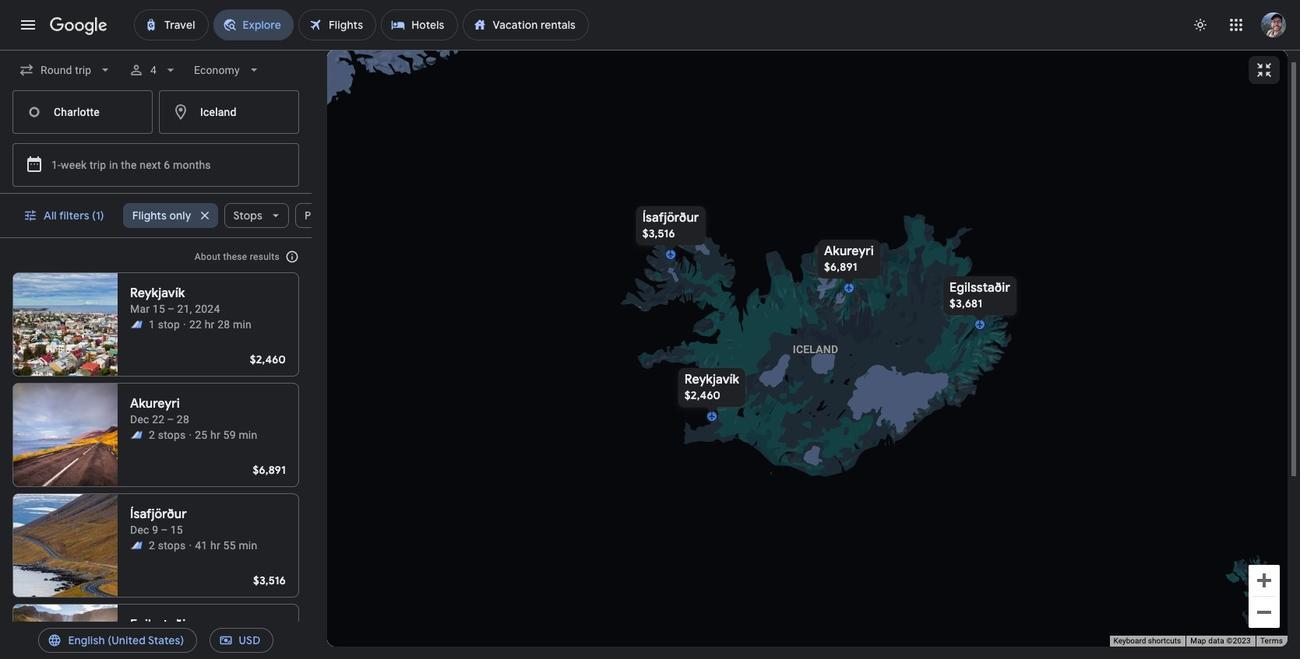 Task type: locate. For each thing, give the bounding box(es) containing it.
these
[[223, 252, 247, 263]]

filters
[[59, 209, 89, 223]]

None text field
[[12, 90, 153, 134]]

trip
[[90, 159, 106, 171]]

0 vertical spatial dec
[[130, 414, 149, 426]]

reykjavík up the 15 – 21,
[[130, 286, 185, 301]]

keyboard shortcuts button
[[1114, 637, 1181, 647]]

reykjavík mar 15 – 21, 2024
[[130, 286, 220, 316]]

0 vertical spatial 2
[[149, 429, 155, 442]]

jetblue and icelandair image down (united
[[130, 650, 143, 660]]

akureyri inside akureyri dec 22 – 28
[[130, 397, 180, 412]]

1 9 – 15 from the top
[[152, 524, 183, 537]]

1 horizontal spatial egilsstaðir
[[949, 280, 1010, 296]]

0 vertical spatial jetblue and icelandair image
[[130, 319, 143, 331]]

0 horizontal spatial ísafjörður
[[130, 507, 187, 523]]

1 horizontal spatial reykjavík
[[684, 372, 739, 388]]

1 horizontal spatial $2,460
[[684, 388, 720, 402]]

jetblue and icelandair image down ísafjörður dec 9 – 15
[[130, 540, 143, 552]]

25 hr 59 min
[[195, 429, 257, 442]]

1 horizontal spatial ísafjörður
[[642, 210, 699, 226]]

view smaller map image
[[1255, 61, 1274, 79]]

ísafjörður for ísafjörður dec 9 – 15
[[130, 507, 187, 523]]

9 – 15 inside ísafjörður dec 9 – 15
[[152, 524, 183, 537]]

jetblue and icelandair image left 1
[[130, 319, 143, 331]]

akureyri
[[824, 243, 874, 259], [130, 397, 180, 412]]

2 stops down ísafjörður dec 9 – 15
[[149, 540, 186, 552]]

2 stops
[[149, 429, 186, 442], [149, 540, 186, 552]]

hr for akureyri
[[210, 429, 220, 442]]

1 vertical spatial 2
[[149, 540, 155, 552]]

shortcuts
[[1148, 637, 1181, 646]]

egilsstaðir up the states)
[[130, 618, 191, 633]]

1 horizontal spatial $3,516
[[642, 226, 675, 240]]

0 vertical spatial $2,460
[[250, 353, 286, 367]]

0 horizontal spatial reykjavík
[[130, 286, 185, 301]]

hr
[[205, 319, 215, 331], [210, 429, 220, 442], [210, 540, 220, 552]]

2
[[149, 429, 155, 442], [149, 540, 155, 552]]

reykjavík
[[130, 286, 185, 301], [684, 372, 739, 388]]

0 horizontal spatial egilsstaðir
[[130, 618, 191, 633]]

egilsstaðir up $3,681 text field
[[949, 280, 1010, 296]]

dec inside egilsstaðir dec 9 – 15
[[130, 635, 149, 647]]

22
[[189, 319, 202, 331]]

0 vertical spatial jetblue and icelandair image
[[130, 429, 143, 442]]

1 stops from the top
[[158, 429, 186, 442]]

dec inside ísafjörður dec 9 – 15
[[130, 524, 149, 537]]

min
[[233, 319, 252, 331], [239, 429, 257, 442], [239, 540, 257, 552]]

dec
[[130, 414, 149, 426], [130, 524, 149, 537], [130, 635, 149, 647]]

1 jetblue and icelandair image from the top
[[130, 429, 143, 442]]

1 vertical spatial stops
[[158, 540, 186, 552]]

months
[[173, 159, 211, 171]]

1 vertical spatial $2,460
[[684, 388, 720, 402]]

3 dec from the top
[[130, 635, 149, 647]]

stops down ísafjörður dec 9 – 15
[[158, 540, 186, 552]]

$2,460
[[250, 353, 286, 367], [684, 388, 720, 402]]

1 horizontal spatial $6,891
[[824, 260, 857, 274]]

(united
[[108, 634, 146, 648]]

hr right 41 in the bottom left of the page
[[210, 540, 220, 552]]

price button
[[295, 197, 357, 234]]

the
[[121, 159, 137, 171]]

jetblue and icelandair image for ísafjörður
[[130, 540, 143, 552]]

 image for ísafjörður
[[189, 538, 192, 554]]

1  image from the top
[[189, 538, 192, 554]]

2 stops down 22 – 28
[[149, 429, 186, 442]]

22 hr 28 min
[[189, 319, 252, 331]]

$6,891
[[824, 260, 857, 274], [253, 464, 286, 478]]

hr right 25
[[210, 429, 220, 442]]

min for akureyri
[[239, 429, 257, 442]]

0 vertical spatial 2 stops
[[149, 429, 186, 442]]

change appearance image
[[1182, 6, 1219, 44]]

2 down 22 – 28
[[149, 429, 155, 442]]

0 vertical spatial stops
[[158, 429, 186, 442]]

2 jetblue and icelandair image from the top
[[130, 650, 143, 660]]

dec inside akureyri dec 22 – 28
[[130, 414, 149, 426]]

0 vertical spatial $3,516
[[642, 226, 675, 240]]

hr for ísafjörður
[[210, 540, 220, 552]]

2460 US dollars text field
[[684, 388, 720, 402]]

9 – 15 for egilsstaðir
[[152, 635, 183, 647]]

1 vertical spatial 9 – 15
[[152, 635, 183, 647]]

1 vertical spatial reykjavík
[[684, 372, 739, 388]]

dec for ísafjörður
[[130, 524, 149, 537]]

2 down ísafjörður dec 9 – 15
[[149, 540, 155, 552]]

dec for akureyri
[[130, 414, 149, 426]]

about these results
[[195, 252, 280, 263]]

1 2 stops from the top
[[149, 429, 186, 442]]

0 vertical spatial min
[[233, 319, 252, 331]]

1 vertical spatial jetblue and icelandair image
[[130, 540, 143, 552]]

0 vertical spatial egilsstaðir
[[949, 280, 1010, 296]]

in
[[109, 159, 118, 171]]

1 vertical spatial 2 stops
[[149, 540, 186, 552]]

min for ísafjörður
[[239, 540, 257, 552]]

min right 28
[[233, 319, 252, 331]]

2 2 from the top
[[149, 540, 155, 552]]

2 for akureyri
[[149, 429, 155, 442]]

2 stops for ísafjörður
[[149, 540, 186, 552]]

0 vertical spatial $6,891
[[824, 260, 857, 274]]

min right 55
[[239, 540, 257, 552]]

2 vertical spatial hr
[[210, 540, 220, 552]]

 image
[[189, 428, 192, 443]]

1 2 from the top
[[149, 429, 155, 442]]

egilsstaðir for egilsstaðir dec 9 – 15
[[130, 618, 191, 633]]

2 stops from the top
[[158, 540, 186, 552]]

1 vertical spatial jetblue and icelandair image
[[130, 650, 143, 660]]

2 vertical spatial dec
[[130, 635, 149, 647]]

1 jetblue and icelandair image from the top
[[130, 319, 143, 331]]

map data ©2023
[[1191, 637, 1251, 646]]

0 horizontal spatial $6,891
[[253, 464, 286, 478]]

9 – 15
[[152, 524, 183, 537], [152, 635, 183, 647]]

akureyri up $6,891 text box
[[824, 243, 874, 259]]

all filters (1)
[[44, 209, 104, 223]]

22 – 28
[[152, 414, 189, 426]]

stops for ísafjörður
[[158, 540, 186, 552]]

1 vertical spatial $6,891
[[253, 464, 286, 478]]

9 – 15 inside egilsstaðir dec 9 – 15
[[152, 635, 183, 647]]

stops
[[158, 429, 186, 442], [158, 540, 186, 552]]

flights only
[[132, 209, 191, 223]]

2 jetblue and icelandair image from the top
[[130, 540, 143, 552]]

1 vertical spatial hr
[[210, 429, 220, 442]]

stops for akureyri
[[158, 429, 186, 442]]

0 vertical spatial  image
[[189, 538, 192, 554]]

$3,516 inside the ísafjörður $3,516
[[642, 226, 675, 240]]

reykjavík up $2,460 text box
[[684, 372, 739, 388]]

stop
[[158, 319, 180, 331]]

1 dec from the top
[[130, 414, 149, 426]]

2  image from the top
[[189, 649, 192, 660]]

jetblue and icelandair image down akureyri dec 22 – 28
[[130, 429, 143, 442]]

0 horizontal spatial $2,460
[[250, 353, 286, 367]]

0 vertical spatial 9 – 15
[[152, 524, 183, 537]]

0 horizontal spatial akureyri
[[130, 397, 180, 412]]

egilsstaðir $3,681
[[949, 280, 1010, 310]]

0 vertical spatial hr
[[205, 319, 215, 331]]

1 vertical spatial egilsstaðir
[[130, 618, 191, 633]]

data
[[1209, 637, 1225, 646]]

reykjavík inside reykjavík mar 15 – 21, 2024
[[130, 286, 185, 301]]

1 vertical spatial  image
[[189, 649, 192, 660]]

 image
[[189, 538, 192, 554], [189, 649, 192, 660]]

only
[[169, 209, 191, 223]]

©2023
[[1227, 637, 1251, 646]]

 image left 41 in the bottom left of the page
[[189, 538, 192, 554]]

1 vertical spatial akureyri
[[130, 397, 180, 412]]

3516 US dollars text field
[[642, 226, 675, 240]]

hr right 22
[[205, 319, 215, 331]]

2460 US dollars text field
[[250, 353, 286, 367]]

$3,516
[[642, 226, 675, 240], [253, 574, 286, 588]]

egilsstaðir
[[949, 280, 1010, 296], [130, 618, 191, 633]]

2 2 stops from the top
[[149, 540, 186, 552]]

 image down egilsstaðir dec 9 – 15
[[189, 649, 192, 660]]

0 vertical spatial akureyri
[[824, 243, 874, 259]]

english (united states) button
[[39, 622, 197, 660]]

2 dec from the top
[[130, 524, 149, 537]]

next
[[140, 159, 161, 171]]

0 vertical spatial ísafjörður
[[642, 210, 699, 226]]

1 vertical spatial min
[[239, 429, 257, 442]]

ísafjörður
[[642, 210, 699, 226], [130, 507, 187, 523]]

jetblue and icelandair image
[[130, 319, 143, 331], [130, 540, 143, 552]]

2 vertical spatial min
[[239, 540, 257, 552]]

0 vertical spatial reykjavík
[[130, 286, 185, 301]]

ísafjörður for ísafjörður $3,516
[[642, 210, 699, 226]]

1 horizontal spatial akureyri
[[824, 243, 874, 259]]

1 vertical spatial $3,516
[[253, 574, 286, 588]]

2024
[[195, 303, 220, 316]]

stops down 22 – 28
[[158, 429, 186, 442]]

min right 59
[[239, 429, 257, 442]]

jetblue and icelandair image
[[130, 429, 143, 442], [130, 650, 143, 660]]

6
[[164, 159, 170, 171]]

stops
[[233, 209, 262, 223]]

59
[[223, 429, 236, 442]]

usd button
[[209, 622, 273, 660]]

usd
[[239, 634, 261, 648]]

None field
[[12, 56, 119, 84], [188, 56, 268, 84], [12, 56, 119, 84], [188, 56, 268, 84]]

1 vertical spatial ísafjörður
[[130, 507, 187, 523]]

1 vertical spatial dec
[[130, 524, 149, 537]]

stops button
[[224, 197, 289, 234]]

9 – 15 for ísafjörður
[[152, 524, 183, 537]]

2 9 – 15 from the top
[[152, 635, 183, 647]]

akureyri up 22 – 28
[[130, 397, 180, 412]]

reykjavík for reykjavík $2,460
[[684, 372, 739, 388]]



Task type: describe. For each thing, give the bounding box(es) containing it.
egilsstaðir for egilsstaðir $3,681
[[949, 280, 1010, 296]]

15 – 21,
[[153, 303, 192, 316]]

flights
[[132, 209, 167, 223]]

akureyri for akureyri dec 22 – 28
[[130, 397, 180, 412]]

6891 US dollars text field
[[824, 260, 857, 274]]

keyboard
[[1114, 637, 1146, 646]]

28
[[217, 319, 230, 331]]

25
[[195, 429, 208, 442]]

about
[[195, 252, 221, 263]]

akureyri $6,891
[[824, 243, 874, 274]]

main menu image
[[19, 16, 37, 34]]

akureyri dec 22 – 28
[[130, 397, 189, 426]]

4 button
[[123, 51, 185, 89]]

1-
[[51, 159, 61, 171]]

3681 US dollars text field
[[949, 296, 982, 310]]

loading results progress bar
[[0, 50, 1300, 53]]

jetblue and icelandair image for reykjavík
[[130, 319, 143, 331]]

week
[[61, 159, 87, 171]]

dec for egilsstaðir
[[130, 635, 149, 647]]

Where to? text field
[[159, 90, 299, 134]]

6891 US dollars text field
[[253, 464, 286, 478]]

$3,681
[[949, 296, 982, 310]]

41
[[195, 540, 208, 552]]

jetblue and icelandair image for akureyri
[[130, 429, 143, 442]]

4
[[151, 64, 157, 76]]

states)
[[148, 634, 184, 648]]

all
[[44, 209, 57, 223]]

reykjavík for reykjavík mar 15 – 21, 2024
[[130, 286, 185, 301]]

(1)
[[92, 209, 104, 223]]

terms link
[[1260, 637, 1283, 646]]

2 stops for akureyri
[[149, 429, 186, 442]]

 image for egilsstaðir
[[189, 649, 192, 660]]

ísafjörður $3,516
[[642, 210, 699, 240]]

all filters (1) button
[[14, 197, 117, 234]]

1-week trip in the next 6 months button
[[12, 143, 299, 187]]

41 hr 55 min
[[195, 540, 257, 552]]

flights only button
[[123, 197, 218, 234]]

english
[[68, 634, 105, 648]]

about these results image
[[273, 238, 311, 276]]

$2,460 inside reykjavík $2,460
[[684, 388, 720, 402]]

0 horizontal spatial $3,516
[[253, 574, 286, 588]]

ísafjörður dec 9 – 15
[[130, 507, 187, 537]]

map region
[[327, 50, 1288, 647]]

iceland
[[792, 343, 838, 356]]

55
[[223, 540, 236, 552]]

1
[[149, 319, 155, 331]]

1-week trip in the next 6 months
[[51, 159, 211, 171]]

3516 US dollars text field
[[253, 574, 286, 588]]

2 for ísafjörður
[[149, 540, 155, 552]]

price
[[305, 209, 331, 223]]

reykjavík $2,460
[[684, 372, 739, 402]]

1 stop
[[149, 319, 180, 331]]

results
[[250, 252, 280, 263]]

terms
[[1260, 637, 1283, 646]]

$6,891 inside akureyri $6,891
[[824, 260, 857, 274]]

jetblue and icelandair image for egilsstaðir
[[130, 650, 143, 660]]

mar
[[130, 303, 150, 316]]

english (united states)
[[68, 634, 184, 648]]

map
[[1191, 637, 1206, 646]]

akureyri for akureyri $6,891
[[824, 243, 874, 259]]

egilsstaðir dec 9 – 15
[[130, 618, 191, 647]]

keyboard shortcuts
[[1114, 637, 1181, 646]]



Task type: vqa. For each thing, say whether or not it's contained in the screenshot.


